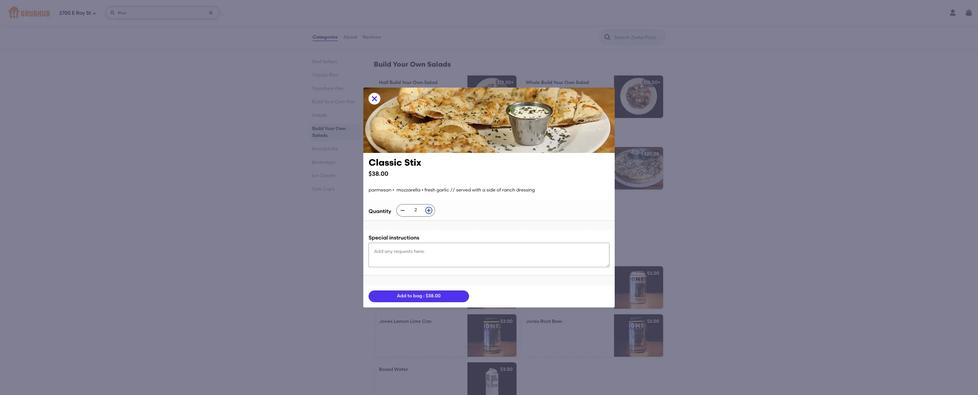 Task type: describe. For each thing, give the bounding box(es) containing it.
your up half build your own salad
[[393, 60, 408, 69]]

0 vertical spatial parmesan
[[379, 161, 402, 167]]

$12.50
[[497, 80, 511, 86]]

jones for jones lemon lime can
[[379, 319, 393, 325]]

jones cane sugar cola can image
[[468, 267, 517, 310]]

0 vertical spatial parmesan •  mozzarella • fresh garlic // served with a side of ranch dressing
[[379, 161, 459, 180]]

buffalo stix
[[379, 200, 405, 205]]

side cups tab
[[312, 186, 358, 193]]

a inside the classic with buffalo sauce  • gorgonzola  •  fresh cilantro // served with a side of blue cheese dressing
[[390, 222, 393, 228]]

+ for $15.00
[[658, 80, 661, 86]]

best sellers
[[312, 59, 337, 65]]

best sellers tab
[[312, 58, 358, 65]]

pies for signature pies
[[335, 86, 344, 91]]

breadsticks inside tab
[[312, 146, 338, 152]]

special instructions
[[369, 235, 420, 241]]

2 horizontal spatial a
[[483, 188, 486, 193]]

0 vertical spatial salads
[[427, 60, 451, 69]]

with down classic stix
[[401, 168, 410, 173]]

1 vertical spatial mozzarella
[[397, 188, 421, 193]]

Search Zeeks Pizza Capitol Hill search field
[[614, 34, 664, 41]]

half
[[379, 80, 389, 86]]

classic stix
[[379, 152, 405, 157]]

build down salads tab
[[312, 126, 324, 132]]

cilantro
[[420, 216, 437, 221]]

classic stix $38.00
[[369, 157, 422, 178]]

// inside the classic with buffalo sauce  • gorgonzola  •  fresh cilantro // served with a side of blue cheese dressing
[[438, 216, 443, 221]]

jones diet cola can image
[[614, 267, 663, 310]]

stix for classic stix
[[397, 152, 405, 157]]

1 vertical spatial salads
[[312, 113, 327, 118]]

Input item quantity number field
[[409, 205, 423, 217]]

1 vertical spatial fresh
[[425, 188, 436, 193]]

root
[[541, 319, 551, 325]]

:
[[423, 294, 425, 299]]

side cups
[[312, 187, 335, 192]]

cheese
[[420, 222, 436, 228]]

with up buffalo stix image
[[472, 188, 481, 193]]

2 horizontal spatial of
[[497, 188, 501, 193]]

st
[[86, 10, 91, 16]]

1 vertical spatial svg image
[[426, 208, 432, 213]]

main navigation navigation
[[0, 0, 978, 26]]

lime
[[410, 319, 421, 325]]

jalapeno
[[526, 152, 547, 157]]

$38.00 inside classic stix $38.00
[[369, 170, 388, 178]]

$19.00
[[499, 152, 513, 157]]

1 vertical spatial $38.00
[[426, 294, 441, 299]]

1 vertical spatial parmesan
[[369, 188, 392, 193]]

0 vertical spatial mozzarella
[[406, 161, 430, 167]]

quantity
[[369, 209, 391, 215]]

instructions
[[389, 235, 420, 241]]

fresh inside the classic with buffalo sauce  • gorgonzola  •  fresh cilantro // served with a side of blue cheese dressing
[[408, 216, 419, 221]]

buffalo
[[406, 209, 421, 215]]

build your own salads tab
[[312, 125, 358, 139]]

categories
[[313, 34, 338, 40]]

build down 'signature'
[[312, 99, 323, 105]]

Special instructions text field
[[369, 243, 610, 268]]

reviews button
[[363, 26, 381, 49]]

cups
[[323, 187, 335, 192]]

build your own pies
[[312, 99, 356, 105]]

jalapeno feta stix
[[526, 152, 568, 157]]

stix for buffalo stix
[[396, 200, 405, 205]]

0 vertical spatial served
[[385, 168, 400, 173]]

$15.00
[[644, 80, 658, 86]]

1 cola from the left
[[422, 271, 432, 277]]

1 horizontal spatial breadsticks
[[374, 132, 415, 140]]

ice cream tab
[[312, 173, 358, 179]]

classic stix image
[[468, 147, 517, 190]]

buffalo stix image
[[468, 196, 517, 238]]

+ for $12.50
[[511, 80, 514, 86]]

side
[[312, 187, 322, 192]]

jones diet cola can
[[526, 271, 572, 277]]

jones cane sugar cola can
[[379, 271, 443, 277]]

feta
[[549, 152, 559, 157]]

sellers
[[323, 59, 337, 65]]

build right half
[[390, 80, 401, 86]]

cane
[[394, 271, 406, 277]]

add to bag : $38.00
[[397, 294, 441, 299]]

boxed
[[379, 367, 393, 373]]

of inside the parmesan •  mozzarella • fresh garlic // served with a side of ranch dressing
[[426, 168, 430, 173]]

classic for classic stix
[[379, 152, 396, 157]]

0 vertical spatial side
[[415, 168, 425, 173]]

can for jones diet cola can
[[563, 271, 572, 277]]

2 vertical spatial pies
[[347, 99, 356, 105]]

beer
[[552, 319, 562, 325]]

1 horizontal spatial ranch
[[502, 188, 515, 193]]

$20.00 for buffalo stix image
[[498, 200, 513, 205]]

add
[[397, 294, 406, 299]]

2700
[[59, 10, 71, 16]]

signature pies
[[312, 86, 344, 91]]

sauce
[[423, 209, 436, 215]]

cream
[[320, 173, 336, 179]]

half build your own salad image
[[468, 76, 517, 118]]

blue
[[409, 222, 419, 228]]

bag
[[413, 294, 422, 299]]

18th green image
[[468, 4, 517, 47]]



Task type: vqa. For each thing, say whether or not it's contained in the screenshot.
Oil,
no



Task type: locate. For each thing, give the bounding box(es) containing it.
classic
[[379, 209, 394, 215]]

1 vertical spatial of
[[497, 188, 501, 193]]

0 horizontal spatial of
[[404, 222, 408, 228]]

lemon
[[394, 319, 409, 325]]

0 vertical spatial ranch
[[431, 168, 444, 173]]

your right whole
[[554, 80, 564, 86]]

svg image
[[110, 10, 115, 15], [426, 208, 432, 213]]

1 horizontal spatial cola
[[551, 271, 562, 277]]

beverages up ice cream
[[312, 160, 336, 165]]

best
[[312, 59, 322, 65]]

$12.50 +
[[497, 80, 514, 86]]

1 horizontal spatial $38.00
[[426, 294, 441, 299]]

2 horizontal spatial side
[[487, 188, 496, 193]]

1 horizontal spatial //
[[438, 216, 443, 221]]

reviews
[[363, 34, 381, 40]]

with
[[401, 168, 410, 173], [472, 188, 481, 193], [395, 209, 405, 215], [379, 222, 389, 228]]

about
[[343, 34, 357, 40]]

2 vertical spatial fresh
[[408, 216, 419, 221]]

1 vertical spatial parmesan •  mozzarella • fresh garlic // served with a side of ranch dressing
[[369, 188, 535, 193]]

to
[[408, 294, 412, 299]]

beverages tab
[[312, 159, 358, 166]]

2 vertical spatial side
[[394, 222, 403, 228]]

special
[[369, 235, 388, 241]]

$38.00
[[369, 170, 388, 178], [426, 294, 441, 299]]

2 horizontal spatial can
[[563, 271, 572, 277]]

pies for classic pies
[[329, 72, 338, 78]]

0 vertical spatial //
[[379, 168, 384, 173]]

parmesan
[[379, 161, 402, 167], [369, 188, 392, 193]]

can right sugar
[[433, 271, 443, 277]]

can
[[433, 271, 443, 277], [563, 271, 572, 277], [422, 319, 432, 325]]

svg image inside main navigation "navigation"
[[110, 10, 115, 15]]

2 + from the left
[[658, 80, 661, 86]]

diet
[[541, 271, 550, 277]]

can right 'diet'
[[563, 271, 572, 277]]

1 horizontal spatial svg image
[[426, 208, 432, 213]]

stix right buffalo
[[396, 200, 405, 205]]

cola
[[422, 271, 432, 277], [551, 271, 562, 277]]

whole
[[526, 80, 540, 86]]

boxed water image
[[468, 363, 517, 396]]

ice cream
[[312, 173, 336, 179]]

1 vertical spatial side
[[487, 188, 496, 193]]

stix
[[397, 152, 405, 157], [560, 152, 568, 157], [404, 157, 422, 168], [396, 200, 405, 205]]

build your own salads inside tab
[[312, 126, 346, 139]]

jones
[[379, 271, 393, 277], [526, 271, 539, 277], [379, 319, 393, 325], [526, 319, 539, 325]]

breadsticks
[[374, 132, 415, 140], [312, 146, 338, 152]]

parmesan •  mozzarella • fresh garlic // served with a side of ranch dressing down classic stix
[[379, 161, 459, 180]]

ranch
[[431, 168, 444, 173], [502, 188, 515, 193]]

e
[[72, 10, 75, 16]]

classic up 'signature'
[[312, 72, 328, 78]]

cola right sugar
[[422, 271, 432, 277]]

with down gorgonzola
[[379, 222, 389, 228]]

stix down classic stix
[[404, 157, 422, 168]]

gorgonzola
[[379, 216, 404, 221]]

0 horizontal spatial dressing
[[379, 174, 398, 180]]

breadsticks up classic stix
[[374, 132, 415, 140]]

about button
[[343, 26, 358, 49]]

half build your own salad
[[379, 80, 438, 86]]

0 horizontal spatial ranch
[[431, 168, 444, 173]]

parmesan •  mozzarella • fresh garlic // served with a side of ranch dressing up sauce
[[369, 188, 535, 193]]

1 horizontal spatial dressing
[[437, 222, 456, 228]]

0 horizontal spatial can
[[422, 319, 432, 325]]

2 vertical spatial served
[[444, 216, 459, 221]]

1 vertical spatial ranch
[[502, 188, 515, 193]]

0 horizontal spatial build your own salads
[[312, 126, 346, 139]]

build your own salads up half build your own salad
[[374, 60, 451, 69]]

parmesan down classic stix
[[379, 161, 402, 167]]

side inside the classic with buffalo sauce  • gorgonzola  •  fresh cilantro // served with a side of blue cheese dressing
[[394, 222, 403, 228]]

1 horizontal spatial side
[[415, 168, 425, 173]]

stix right feta
[[560, 152, 568, 157]]

$3.00 for lime
[[501, 319, 513, 325]]

0 horizontal spatial a
[[390, 222, 393, 228]]

jones root beer image
[[614, 315, 663, 358]]

pies up salads tab
[[347, 99, 356, 105]]

1 vertical spatial dressing
[[516, 188, 535, 193]]

0 vertical spatial build your own salads
[[374, 60, 451, 69]]

classic inside 'tab'
[[312, 72, 328, 78]]

build your own salads up breadsticks tab
[[312, 126, 346, 139]]

jones left cane
[[379, 271, 393, 277]]

0 horizontal spatial salad
[[424, 80, 438, 86]]

0 horizontal spatial +
[[511, 80, 514, 86]]

jalapeno feta stix image
[[614, 147, 663, 190]]

signature
[[312, 86, 334, 91]]

classic for classic pies
[[312, 72, 328, 78]]

+
[[511, 80, 514, 86], [658, 80, 661, 86]]

2 vertical spatial dressing
[[437, 222, 456, 228]]

stix for classic stix $38.00
[[404, 157, 422, 168]]

jones for jones root beer
[[526, 319, 539, 325]]

served inside the classic with buffalo sauce  • gorgonzola  •  fresh cilantro // served with a side of blue cheese dressing
[[444, 216, 459, 221]]

buffalo
[[379, 200, 395, 205]]

salads tab
[[312, 112, 358, 119]]

of
[[426, 168, 430, 173], [497, 188, 501, 193], [404, 222, 408, 228]]

1 horizontal spatial salad
[[576, 80, 589, 86]]

1 horizontal spatial build your own salads
[[374, 60, 451, 69]]

0 vertical spatial garlic
[[446, 161, 459, 167]]

boxed water
[[379, 367, 408, 373]]

$38.00 down classic stix
[[369, 170, 388, 178]]

salad
[[424, 80, 438, 86], [576, 80, 589, 86]]

classic down classic stix
[[369, 157, 402, 168]]

0 vertical spatial a
[[411, 168, 414, 173]]

2 vertical spatial a
[[390, 222, 393, 228]]

0 horizontal spatial beverages
[[312, 160, 336, 165]]

2700 e roy st
[[59, 10, 91, 16]]

//
[[379, 168, 384, 173], [450, 188, 455, 193], [438, 216, 443, 221]]

dressing inside the classic with buffalo sauce  • gorgonzola  •  fresh cilantro // served with a side of blue cheese dressing
[[437, 222, 456, 228]]

build right whole
[[541, 80, 553, 86]]

with up gorgonzola
[[395, 209, 405, 215]]

sugar
[[407, 271, 421, 277]]

svg image up cilantro
[[426, 208, 432, 213]]

jones left 'diet'
[[526, 271, 539, 277]]

2 horizontal spatial dressing
[[516, 188, 535, 193]]

1 vertical spatial build your own salads
[[312, 126, 346, 139]]

classic pies
[[312, 72, 338, 78]]

own
[[410, 60, 426, 69], [413, 80, 423, 86], [565, 80, 575, 86], [335, 99, 345, 105], [336, 126, 346, 132]]

beverages
[[312, 160, 336, 165], [374, 252, 410, 260]]

$20.00 for jalapeno feta stix image in the top right of the page
[[645, 152, 659, 157]]

categories button
[[312, 26, 338, 49]]

build your own salads
[[374, 60, 451, 69], [312, 126, 346, 139]]

stix inside classic stix $38.00
[[404, 157, 422, 168]]

dressing
[[379, 174, 398, 180], [516, 188, 535, 193], [437, 222, 456, 228]]

0 horizontal spatial breadsticks
[[312, 146, 338, 152]]

jones lemon lime can image
[[468, 315, 517, 358]]

water
[[394, 367, 408, 373]]

parmesan •  mozzarella • fresh garlic // served with a side of ranch dressing
[[379, 161, 459, 180], [369, 188, 535, 193]]

1 vertical spatial breadsticks
[[312, 146, 338, 152]]

beverages inside tab
[[312, 160, 336, 165]]

•
[[403, 161, 405, 167], [431, 161, 433, 167], [393, 188, 394, 193], [422, 188, 424, 193], [437, 209, 439, 215], [405, 216, 407, 221]]

0 vertical spatial svg image
[[110, 10, 115, 15]]

a
[[411, 168, 414, 173], [483, 188, 486, 193], [390, 222, 393, 228]]

build up half
[[374, 60, 392, 69]]

jones left root
[[526, 319, 539, 325]]

classic with buffalo sauce  • gorgonzola  •  fresh cilantro // served with a side of blue cheese dressing
[[379, 209, 459, 228]]

garlic
[[446, 161, 459, 167], [437, 188, 449, 193]]

$3.00
[[501, 271, 513, 277], [647, 271, 659, 277], [501, 319, 513, 325], [647, 319, 659, 325], [501, 367, 513, 373]]

0 horizontal spatial //
[[379, 168, 384, 173]]

side
[[415, 168, 425, 173], [487, 188, 496, 193], [394, 222, 403, 228]]

1 vertical spatial pies
[[335, 86, 344, 91]]

0 horizontal spatial svg image
[[110, 10, 115, 15]]

can for jones lemon lime can
[[422, 319, 432, 325]]

breadsticks up beverages tab
[[312, 146, 338, 152]]

jones left lemon
[[379, 319, 393, 325]]

0 vertical spatial breadsticks
[[374, 132, 415, 140]]

whole build your own salad
[[526, 80, 589, 86]]

jones lemon lime can
[[379, 319, 432, 325]]

can right lime
[[422, 319, 432, 325]]

0 vertical spatial of
[[426, 168, 430, 173]]

2 cola from the left
[[551, 271, 562, 277]]

jones for jones cane sugar cola can
[[379, 271, 393, 277]]

0 vertical spatial dressing
[[379, 174, 398, 180]]

breadsticks tab
[[312, 146, 358, 153]]

1 horizontal spatial can
[[433, 271, 443, 277]]

salad for whole build your own salad
[[576, 80, 589, 86]]

whole build your own salad image
[[614, 76, 663, 118]]

0 vertical spatial $20.00
[[645, 152, 659, 157]]

salad for half build your own salad
[[424, 80, 438, 86]]

salads
[[427, 60, 451, 69], [312, 113, 327, 118], [312, 133, 328, 139]]

stix up classic stix $38.00
[[397, 152, 405, 157]]

ice
[[312, 173, 319, 179]]

signature pies tab
[[312, 85, 358, 92]]

1 horizontal spatial $20.00
[[645, 152, 659, 157]]

0 horizontal spatial side
[[394, 222, 403, 228]]

classic
[[312, 72, 328, 78], [379, 152, 396, 157], [369, 157, 402, 168]]

$3.00 for beer
[[647, 319, 659, 325]]

2 horizontal spatial //
[[450, 188, 455, 193]]

1 vertical spatial //
[[450, 188, 455, 193]]

jones root beer
[[526, 319, 562, 325]]

your right half
[[402, 80, 412, 86]]

svg image right st
[[110, 10, 115, 15]]

$15.00 +
[[644, 80, 661, 86]]

search icon image
[[604, 33, 612, 41]]

$38.00 right : on the left bottom of the page
[[426, 294, 441, 299]]

$20.00
[[645, 152, 659, 157], [498, 200, 513, 205]]

$3.00 for cola
[[647, 271, 659, 277]]

build
[[374, 60, 392, 69], [390, 80, 401, 86], [541, 80, 553, 86], [312, 99, 323, 105], [312, 126, 324, 132]]

0 horizontal spatial $38.00
[[369, 170, 388, 178]]

1 vertical spatial garlic
[[437, 188, 449, 193]]

1 vertical spatial beverages
[[374, 252, 410, 260]]

fresh inside the parmesan •  mozzarella • fresh garlic // served with a side of ranch dressing
[[434, 161, 445, 167]]

pies down best sellers tab
[[329, 72, 338, 78]]

classic up classic stix $38.00
[[379, 152, 396, 157]]

0 horizontal spatial cola
[[422, 271, 432, 277]]

2 vertical spatial of
[[404, 222, 408, 228]]

your
[[393, 60, 408, 69], [402, 80, 412, 86], [554, 80, 564, 86], [324, 99, 334, 105], [325, 126, 335, 132]]

2 salad from the left
[[576, 80, 589, 86]]

cola right 'diet'
[[551, 271, 562, 277]]

0 horizontal spatial $20.00
[[498, 200, 513, 205]]

2 vertical spatial salads
[[312, 133, 328, 139]]

1 salad from the left
[[424, 80, 438, 86]]

served
[[385, 168, 400, 173], [456, 188, 471, 193], [444, 216, 459, 221]]

beverages down special instructions
[[374, 252, 410, 260]]

1 vertical spatial a
[[483, 188, 486, 193]]

your down salads tab
[[325, 126, 335, 132]]

1 + from the left
[[511, 80, 514, 86]]

0 vertical spatial fresh
[[434, 161, 445, 167]]

garlic inside the parmesan •  mozzarella • fresh garlic // served with a side of ranch dressing
[[446, 161, 459, 167]]

parmesan up buffalo
[[369, 188, 392, 193]]

classic pies tab
[[312, 72, 358, 79]]

of inside the classic with buffalo sauce  • gorgonzola  •  fresh cilantro // served with a side of blue cheese dressing
[[404, 222, 408, 228]]

1 vertical spatial served
[[456, 188, 471, 193]]

mozzarella
[[406, 161, 430, 167], [397, 188, 421, 193]]

0 vertical spatial pies
[[329, 72, 338, 78]]

0 vertical spatial $38.00
[[369, 170, 388, 178]]

1 horizontal spatial +
[[658, 80, 661, 86]]

classic for classic stix $38.00
[[369, 157, 402, 168]]

fresh
[[434, 161, 445, 167], [425, 188, 436, 193], [408, 216, 419, 221]]

1 horizontal spatial of
[[426, 168, 430, 173]]

$3.00 for sugar
[[501, 271, 513, 277]]

1 horizontal spatial beverages
[[374, 252, 410, 260]]

1 vertical spatial $20.00
[[498, 200, 513, 205]]

svg image
[[965, 9, 973, 17], [208, 10, 214, 15], [92, 11, 96, 15], [371, 95, 379, 103], [400, 208, 405, 213]]

0 vertical spatial beverages
[[312, 160, 336, 165]]

build your own pies tab
[[312, 99, 358, 105]]

roy
[[76, 10, 85, 16]]

1 horizontal spatial a
[[411, 168, 414, 173]]

ranch inside the parmesan •  mozzarella • fresh garlic // served with a side of ranch dressing
[[431, 168, 444, 173]]

jones for jones diet cola can
[[526, 271, 539, 277]]

pies inside 'tab'
[[329, 72, 338, 78]]

pies up the build your own pies tab
[[335, 86, 344, 91]]

your down signature pies
[[324, 99, 334, 105]]

2 vertical spatial //
[[438, 216, 443, 221]]

classic inside classic stix $38.00
[[369, 157, 402, 168]]



